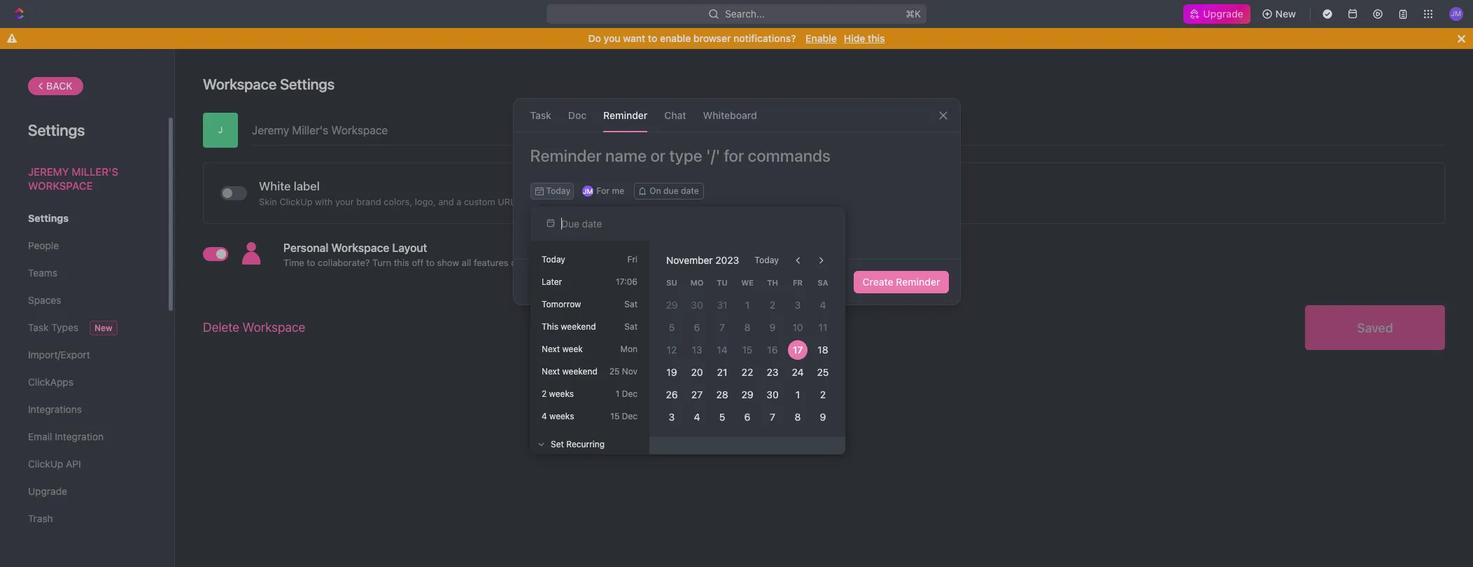 Task type: describe. For each thing, give the bounding box(es) containing it.
weekend for next weekend
[[563, 366, 598, 377]]

18
[[818, 344, 829, 356]]

personal workspace layout time to collaborate? turn this off to show all features designed for team productivity.
[[284, 242, 643, 268]]

0 vertical spatial 5
[[669, 321, 675, 333]]

november 2023
[[667, 254, 740, 266]]

task button
[[530, 99, 552, 132]]

fr
[[793, 278, 803, 287]]

we
[[742, 278, 754, 287]]

integration
[[55, 431, 104, 443]]

hide
[[844, 32, 866, 44]]

0 horizontal spatial 30
[[691, 299, 703, 311]]

saved button
[[1306, 305, 1446, 350]]

email integration
[[28, 431, 104, 443]]

and
[[438, 196, 454, 207]]

25 for 25 nov
[[610, 366, 620, 377]]

teams link
[[28, 261, 139, 285]]

22
[[742, 366, 754, 378]]

15 dec
[[611, 411, 638, 422]]

j
[[218, 125, 223, 135]]

notifications?
[[734, 32, 797, 44]]

0 horizontal spatial 6
[[694, 321, 700, 333]]

personal
[[284, 242, 329, 254]]

all
[[462, 257, 471, 268]]

1 horizontal spatial 4
[[694, 411, 700, 423]]

2 horizontal spatial 4
[[820, 299, 827, 311]]

this inside personal workspace layout time to collaborate? turn this off to show all features designed for team productivity.
[[394, 257, 410, 268]]

create reminder button
[[855, 271, 949, 293]]

you
[[604, 32, 621, 44]]

2 horizontal spatial to
[[648, 32, 658, 44]]

recurring
[[567, 439, 605, 449]]

workspace up j
[[203, 76, 277, 92]]

17:06
[[616, 277, 638, 287]]

collaborate?
[[318, 257, 370, 268]]

want
[[623, 32, 646, 44]]

types
[[51, 321, 78, 333]]

1 horizontal spatial 2
[[770, 299, 776, 311]]

settings element
[[0, 49, 175, 567]]

27
[[692, 389, 703, 401]]

a
[[457, 196, 462, 207]]

weeks for 4 weeks
[[550, 411, 574, 422]]

do you want to enable browser notifications? enable hide this
[[589, 32, 885, 44]]

21
[[717, 366, 728, 378]]

white
[[259, 179, 291, 193]]

1 vertical spatial settings
[[28, 121, 85, 139]]

email integration link
[[28, 425, 139, 449]]

sat for tomorrow
[[625, 299, 638, 309]]

delete
[[203, 320, 239, 335]]

delete workspace button
[[203, 312, 306, 343]]

jeremy miller's workspace
[[28, 165, 118, 192]]

19
[[667, 366, 677, 378]]

tomorrow
[[542, 299, 581, 309]]

features
[[474, 257, 509, 268]]

november
[[667, 254, 713, 266]]

dec for 15 dec
[[622, 411, 638, 422]]

task for task
[[530, 109, 552, 121]]

people link
[[28, 234, 139, 258]]

17
[[793, 344, 803, 356]]

saved
[[1358, 320, 1394, 335]]

reminder button
[[604, 99, 648, 132]]

off
[[412, 257, 424, 268]]

mo
[[691, 278, 704, 287]]

designed
[[511, 257, 550, 268]]

mon
[[621, 344, 638, 354]]

chat
[[665, 109, 687, 121]]

Reminder na﻿me or type '/' for commands text field
[[514, 149, 960, 183]]

settings link
[[28, 207, 139, 230]]

2023
[[716, 254, 740, 266]]

2 horizontal spatial 2
[[821, 389, 826, 401]]

time
[[284, 257, 304, 268]]

20
[[691, 366, 703, 378]]

0 horizontal spatial 8
[[745, 321, 751, 333]]

12
[[667, 344, 677, 356]]

new inside settings element
[[95, 323, 112, 333]]

week
[[563, 344, 583, 354]]

set
[[551, 439, 564, 449]]

trash link
[[28, 507, 139, 531]]

2 horizontal spatial 1
[[796, 389, 800, 401]]

0 vertical spatial upgrade
[[1204, 8, 1244, 20]]

new button
[[1257, 3, 1305, 25]]

today inside button
[[755, 255, 779, 265]]

task for task types
[[28, 321, 49, 333]]

24
[[792, 366, 804, 378]]

people
[[28, 239, 59, 251]]

weekend for this weekend
[[561, 321, 596, 332]]

spaces link
[[28, 288, 139, 312]]

25 for 25
[[818, 366, 829, 378]]

workspace settings
[[203, 76, 335, 92]]

create reminder
[[863, 276, 941, 288]]

clickup api
[[28, 458, 81, 470]]

back
[[46, 80, 73, 92]]

clickapps
[[28, 376, 73, 388]]

1 horizontal spatial this
[[868, 32, 885, 44]]

clickup api link
[[28, 452, 139, 476]]

chat button
[[665, 99, 687, 132]]

11
[[819, 321, 828, 333]]

browser
[[694, 32, 731, 44]]

for
[[553, 257, 565, 268]]

workspace inside jeremy miller's workspace
[[28, 179, 93, 192]]

sat for this weekend
[[625, 321, 638, 332]]

next week
[[542, 344, 583, 354]]

enable
[[660, 32, 691, 44]]

4 weeks
[[542, 411, 574, 422]]

reminder inside button
[[896, 276, 941, 288]]

productivity.
[[591, 257, 643, 268]]

doc button
[[568, 99, 587, 132]]



Task type: locate. For each thing, give the bounding box(es) containing it.
4 down 2 weeks
[[542, 411, 547, 422]]

1 vertical spatial next
[[542, 366, 560, 377]]

0 horizontal spatial 25
[[610, 366, 620, 377]]

0 horizontal spatial 9
[[770, 321, 776, 333]]

weeks up the "4 weeks"
[[549, 389, 574, 399]]

1 vertical spatial upgrade link
[[28, 480, 139, 503]]

next up 2 weeks
[[542, 366, 560, 377]]

dialog containing task
[[513, 98, 961, 305]]

14
[[717, 344, 728, 356]]

1 horizontal spatial 9
[[820, 411, 827, 423]]

today
[[547, 186, 571, 196], [542, 254, 566, 265], [755, 255, 779, 265]]

to down personal
[[307, 257, 315, 268]]

miller's
[[72, 165, 118, 178]]

1 vertical spatial dec
[[622, 411, 638, 422]]

skin
[[259, 196, 277, 207]]

integrations link
[[28, 398, 139, 422]]

0 horizontal spatial 5
[[669, 321, 675, 333]]

9
[[770, 321, 776, 333], [820, 411, 827, 423]]

0 vertical spatial 6
[[694, 321, 700, 333]]

1 vertical spatial 5
[[720, 411, 726, 423]]

1 horizontal spatial 6
[[745, 411, 751, 423]]

15 for 15
[[743, 344, 753, 356]]

your
[[335, 196, 354, 207]]

upgrade inside settings element
[[28, 485, 67, 497]]

fri
[[628, 254, 638, 265]]

1 horizontal spatial upgrade
[[1204, 8, 1244, 20]]

api
[[66, 458, 81, 470]]

2 down 18 on the right bottom
[[821, 389, 826, 401]]

1 horizontal spatial new
[[1276, 8, 1297, 20]]

9 up 16
[[770, 321, 776, 333]]

workspace right delete
[[243, 320, 306, 335]]

1 vertical spatial 7
[[770, 411, 776, 423]]

this weekend
[[542, 321, 596, 332]]

7 down the 31 in the bottom left of the page
[[720, 321, 725, 333]]

dec down 1 dec at the left bottom
[[622, 411, 638, 422]]

15 up 22
[[743, 344, 753, 356]]

0 vertical spatial 30
[[691, 299, 703, 311]]

search...
[[725, 8, 765, 20]]

team
[[567, 257, 588, 268]]

0 horizontal spatial upgrade link
[[28, 480, 139, 503]]

sat down 17:06 in the left of the page
[[625, 299, 638, 309]]

1 vertical spatial 29
[[742, 389, 754, 401]]

1 horizontal spatial task
[[530, 109, 552, 121]]

task left 'doc'
[[530, 109, 552, 121]]

0 vertical spatial new
[[1276, 8, 1297, 20]]

new inside button
[[1276, 8, 1297, 20]]

upgrade link left new button
[[1184, 4, 1251, 24]]

1 vertical spatial this
[[394, 257, 410, 268]]

enable
[[806, 32, 837, 44]]

integrations
[[28, 403, 82, 415]]

1 down the we on the right
[[746, 299, 750, 311]]

weekend down week
[[563, 366, 598, 377]]

weeks for 2 weeks
[[549, 389, 574, 399]]

0 horizontal spatial reminder
[[604, 109, 648, 121]]

delete workspace
[[203, 320, 306, 335]]

1 vertical spatial task
[[28, 321, 49, 333]]

do
[[589, 32, 601, 44]]

1 vertical spatial 30
[[767, 389, 779, 401]]

jeremy
[[28, 165, 69, 178]]

1 next from the top
[[542, 344, 560, 354]]

1 vertical spatial 8
[[795, 411, 801, 423]]

0 horizontal spatial upgrade
[[28, 485, 67, 497]]

25 down 18 on the right bottom
[[818, 366, 829, 378]]

turn
[[372, 257, 392, 268]]

url.
[[498, 196, 518, 207]]

dec down nov
[[622, 389, 638, 399]]

weeks down 2 weeks
[[550, 411, 574, 422]]

30 down mo on the left of the page
[[691, 299, 703, 311]]

0 vertical spatial settings
[[280, 76, 335, 92]]

clickapps link
[[28, 370, 139, 394]]

task types
[[28, 321, 78, 333]]

7 down 23
[[770, 411, 776, 423]]

1 vertical spatial weekend
[[563, 366, 598, 377]]

1 horizontal spatial upgrade link
[[1184, 4, 1251, 24]]

clickup left api
[[28, 458, 63, 470]]

0 vertical spatial this
[[868, 32, 885, 44]]

to right want
[[648, 32, 658, 44]]

1 horizontal spatial 30
[[767, 389, 779, 401]]

1 25 from the left
[[610, 366, 620, 377]]

0 vertical spatial 29
[[666, 299, 678, 311]]

this right hide
[[868, 32, 885, 44]]

0 vertical spatial clickup
[[280, 196, 313, 207]]

3 down 26
[[669, 411, 675, 423]]

task left types
[[28, 321, 49, 333]]

0 horizontal spatial new
[[95, 323, 112, 333]]

workspace inside personal workspace layout time to collaborate? turn this off to show all features designed for team productivity.
[[332, 242, 390, 254]]

2 weeks
[[542, 389, 574, 399]]

0 vertical spatial sat
[[625, 299, 638, 309]]

13
[[692, 344, 703, 356]]

0 horizontal spatial 2
[[542, 389, 547, 399]]

weeks
[[549, 389, 574, 399], [550, 411, 574, 422]]

30 down 23
[[767, 389, 779, 401]]

0 vertical spatial task
[[530, 109, 552, 121]]

doc
[[568, 109, 587, 121]]

1 horizontal spatial clickup
[[280, 196, 313, 207]]

clickup
[[280, 196, 313, 207], [28, 458, 63, 470]]

5 down 28 at the bottom
[[720, 411, 726, 423]]

0 horizontal spatial 4
[[542, 411, 547, 422]]

1 vertical spatial 3
[[669, 411, 675, 423]]

2 dec from the top
[[622, 411, 638, 422]]

0 vertical spatial 15
[[743, 344, 753, 356]]

logo,
[[415, 196, 436, 207]]

to right off
[[426, 257, 435, 268]]

new
[[1276, 8, 1297, 20], [95, 323, 112, 333]]

custom
[[464, 196, 496, 207]]

1 vertical spatial new
[[95, 323, 112, 333]]

4 down '27'
[[694, 411, 700, 423]]

2
[[770, 299, 776, 311], [542, 389, 547, 399], [821, 389, 826, 401]]

settings
[[280, 76, 335, 92], [28, 121, 85, 139], [28, 212, 69, 224]]

0 vertical spatial 8
[[745, 321, 751, 333]]

layout
[[392, 242, 427, 254]]

25 nov
[[610, 366, 638, 377]]

7
[[720, 321, 725, 333], [770, 411, 776, 423]]

0 vertical spatial reminder
[[604, 109, 648, 121]]

dec for 1 dec
[[622, 389, 638, 399]]

upgrade down "clickup api"
[[28, 485, 67, 497]]

th
[[768, 278, 779, 287]]

today up th
[[755, 255, 779, 265]]

today button
[[530, 183, 574, 200]]

0 horizontal spatial 29
[[666, 299, 678, 311]]

4 up 11
[[820, 299, 827, 311]]

this
[[542, 321, 559, 332]]

9 down 18 on the right bottom
[[820, 411, 827, 423]]

10
[[793, 321, 803, 333]]

0 vertical spatial next
[[542, 344, 560, 354]]

next for next week
[[542, 344, 560, 354]]

import/export link
[[28, 343, 139, 367]]

0 horizontal spatial 7
[[720, 321, 725, 333]]

1 dec from the top
[[622, 389, 638, 399]]

0 vertical spatial weeks
[[549, 389, 574, 399]]

1 vertical spatial clickup
[[28, 458, 63, 470]]

1 vertical spatial upgrade
[[28, 485, 67, 497]]

colors,
[[384, 196, 412, 207]]

0 horizontal spatial task
[[28, 321, 49, 333]]

0 vertical spatial 9
[[770, 321, 776, 333]]

6
[[694, 321, 700, 333], [745, 411, 751, 423]]

1 horizontal spatial 15
[[743, 344, 753, 356]]

1 vertical spatial 15
[[611, 411, 620, 422]]

next left week
[[542, 344, 560, 354]]

weekend
[[561, 321, 596, 332], [563, 366, 598, 377]]

1 sat from the top
[[625, 299, 638, 309]]

4
[[820, 299, 827, 311], [542, 411, 547, 422], [694, 411, 700, 423]]

6 up 13 at the bottom left of page
[[694, 321, 700, 333]]

workspace inside button
[[243, 320, 306, 335]]

0 horizontal spatial 3
[[669, 411, 675, 423]]

28
[[717, 389, 729, 401]]

2 next from the top
[[542, 366, 560, 377]]

reminder right 'doc'
[[604, 109, 648, 121]]

25
[[610, 366, 620, 377], [818, 366, 829, 378]]

teams
[[28, 267, 57, 279]]

0 horizontal spatial this
[[394, 257, 410, 268]]

29 down 22
[[742, 389, 754, 401]]

29 down "su"
[[666, 299, 678, 311]]

25 left nov
[[610, 366, 620, 377]]

clickup inside white label skin clickup with your brand colors, logo, and a custom url.
[[280, 196, 313, 207]]

1 horizontal spatial 5
[[720, 411, 726, 423]]

later
[[542, 277, 562, 287]]

1 horizontal spatial to
[[426, 257, 435, 268]]

0 vertical spatial weekend
[[561, 321, 596, 332]]

2 down th
[[770, 299, 776, 311]]

1 vertical spatial 6
[[745, 411, 751, 423]]

today right url.
[[547, 186, 571, 196]]

weekend up week
[[561, 321, 596, 332]]

reminder
[[604, 109, 648, 121], [896, 276, 941, 288]]

1 horizontal spatial 1
[[746, 299, 750, 311]]

5 up 12
[[669, 321, 675, 333]]

upgrade left new button
[[1204, 8, 1244, 20]]

0 horizontal spatial clickup
[[28, 458, 63, 470]]

15 for 15 dec
[[611, 411, 620, 422]]

0 vertical spatial 7
[[720, 321, 725, 333]]

upgrade link
[[1184, 4, 1251, 24], [28, 480, 139, 503]]

spaces
[[28, 294, 61, 306]]

1 vertical spatial sat
[[625, 321, 638, 332]]

upgrade
[[1204, 8, 1244, 20], [28, 485, 67, 497]]

8 up 22
[[745, 321, 751, 333]]

next for next weekend
[[542, 366, 560, 377]]

0 vertical spatial dec
[[622, 389, 638, 399]]

dec
[[622, 389, 638, 399], [622, 411, 638, 422]]

8 down 24
[[795, 411, 801, 423]]

0 vertical spatial 3
[[795, 299, 801, 311]]

1 down the 25 nov
[[616, 389, 620, 399]]

16
[[768, 344, 778, 356]]

whiteboard button
[[703, 99, 757, 132]]

show
[[437, 257, 460, 268]]

1 vertical spatial reminder
[[896, 276, 941, 288]]

1 horizontal spatial 8
[[795, 411, 801, 423]]

1 horizontal spatial 29
[[742, 389, 754, 401]]

1 down 24
[[796, 389, 800, 401]]

this left off
[[394, 257, 410, 268]]

Due date text field
[[562, 217, 678, 229]]

reminder right create
[[896, 276, 941, 288]]

import/export
[[28, 349, 90, 361]]

0 horizontal spatial 1
[[616, 389, 620, 399]]

0 horizontal spatial to
[[307, 257, 315, 268]]

email
[[28, 431, 52, 443]]

workspace down jeremy
[[28, 179, 93, 192]]

2 up the "4 weeks"
[[542, 389, 547, 399]]

15 down 1 dec at the left bottom
[[611, 411, 620, 422]]

31
[[717, 299, 728, 311]]

back link
[[28, 77, 83, 95]]

1 vertical spatial weeks
[[550, 411, 574, 422]]

label
[[294, 179, 320, 193]]

today up later
[[542, 254, 566, 265]]

1 horizontal spatial 3
[[795, 299, 801, 311]]

clickup inside 'link'
[[28, 458, 63, 470]]

trash
[[28, 513, 53, 524]]

whiteboard
[[703, 109, 757, 121]]

0 horizontal spatial 15
[[611, 411, 620, 422]]

1 horizontal spatial 25
[[818, 366, 829, 378]]

task inside settings element
[[28, 321, 49, 333]]

Team Na﻿me text field
[[252, 113, 1446, 145]]

tu
[[717, 278, 728, 287]]

0 vertical spatial upgrade link
[[1184, 4, 1251, 24]]

su
[[667, 278, 678, 287]]

this
[[868, 32, 885, 44], [394, 257, 410, 268]]

1
[[746, 299, 750, 311], [616, 389, 620, 399], [796, 389, 800, 401]]

white label skin clickup with your brand colors, logo, and a custom url.
[[259, 179, 518, 207]]

6 down 22
[[745, 411, 751, 423]]

1 horizontal spatial 7
[[770, 411, 776, 423]]

2 vertical spatial settings
[[28, 212, 69, 224]]

⌘k
[[906, 8, 922, 20]]

sat
[[625, 299, 638, 309], [625, 321, 638, 332]]

2 25 from the left
[[818, 366, 829, 378]]

workspace up the collaborate?
[[332, 242, 390, 254]]

clickup down label
[[280, 196, 313, 207]]

today inside dropdown button
[[547, 186, 571, 196]]

dialog
[[513, 98, 961, 305]]

1 vertical spatial 9
[[820, 411, 827, 423]]

1 horizontal spatial reminder
[[896, 276, 941, 288]]

upgrade link up 'trash' link
[[28, 480, 139, 503]]

create
[[863, 276, 894, 288]]

sat up mon
[[625, 321, 638, 332]]

2 sat from the top
[[625, 321, 638, 332]]

with
[[315, 196, 333, 207]]

3 up the 10
[[795, 299, 801, 311]]

26
[[666, 389, 678, 401]]



Task type: vqa. For each thing, say whether or not it's contained in the screenshot.


